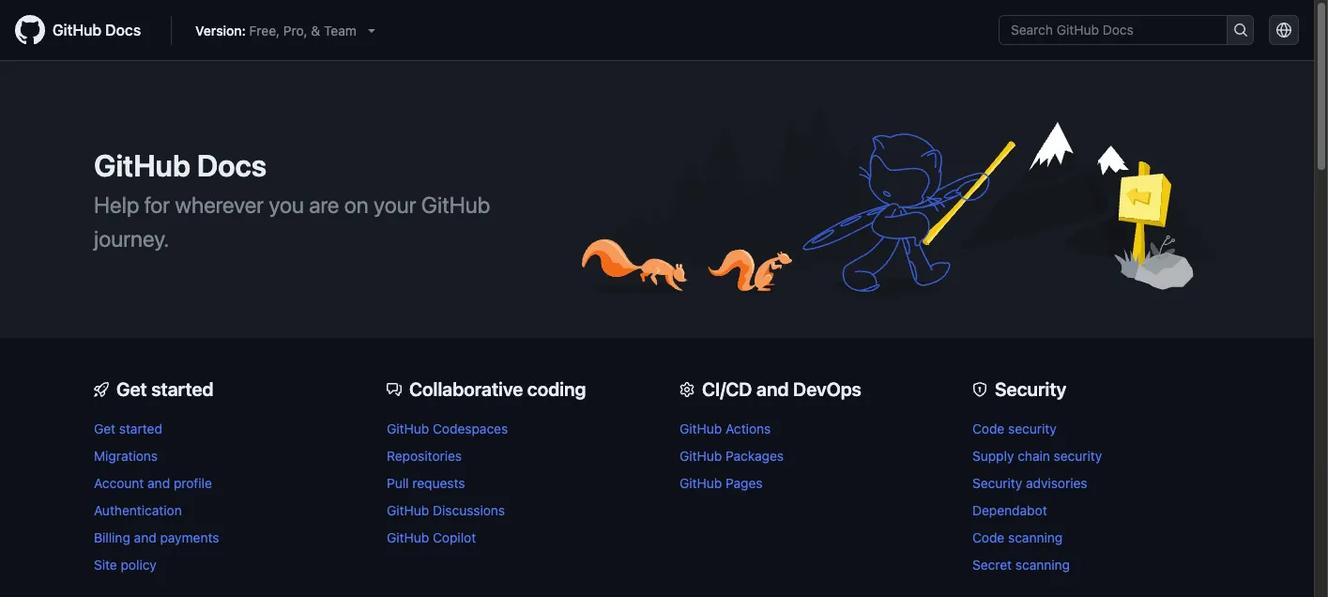 Task type: locate. For each thing, give the bounding box(es) containing it.
pages
[[726, 475, 763, 491]]

1 vertical spatial docs
[[197, 148, 267, 183]]

docs
[[105, 22, 141, 39], [197, 148, 267, 183]]

0 vertical spatial security
[[1009, 420, 1057, 436]]

docs for github docs help for wherever you are on your github journey.
[[197, 148, 267, 183]]

0 vertical spatial code
[[973, 420, 1005, 436]]

code up secret
[[973, 529, 1005, 545]]

0 horizontal spatial get
[[94, 420, 116, 436]]

0 vertical spatial scanning
[[1009, 529, 1063, 545]]

started up the migrations
[[119, 420, 162, 436]]

github copilot
[[387, 529, 476, 545]]

and left profile
[[148, 475, 170, 491]]

0 vertical spatial security
[[995, 378, 1067, 400]]

packages
[[726, 448, 784, 464]]

and right "ci/cd"
[[757, 378, 789, 400]]

scanning
[[1009, 529, 1063, 545], [1016, 557, 1071, 573]]

repositories
[[387, 448, 462, 464]]

are
[[309, 192, 339, 218]]

github docs help for wherever you are on your github journey.
[[94, 148, 491, 252]]

2 code from the top
[[973, 529, 1005, 545]]

github
[[53, 22, 102, 39], [94, 148, 191, 183], [421, 192, 491, 218], [387, 420, 429, 436], [680, 420, 722, 436], [680, 448, 722, 464], [680, 475, 722, 491], [387, 502, 429, 518], [387, 529, 429, 545]]

0 vertical spatial get
[[116, 378, 147, 400]]

pull requests link
[[387, 475, 465, 491]]

1 vertical spatial and
[[148, 475, 170, 491]]

github for github copilot
[[387, 529, 429, 545]]

team
[[324, 22, 357, 38]]

pro,
[[283, 22, 308, 38]]

secret scanning
[[973, 557, 1071, 573]]

comment discussion image
[[387, 382, 402, 397]]

journey.
[[94, 226, 169, 252]]

Search GitHub Docs search field
[[1000, 16, 1228, 44]]

and up policy
[[134, 529, 157, 545]]

security for security advisories
[[973, 475, 1023, 491]]

wherever
[[175, 192, 264, 218]]

docs inside github docs link
[[105, 22, 141, 39]]

github docs
[[53, 22, 141, 39]]

dependabot link
[[973, 502, 1048, 518]]

github codespaces
[[387, 420, 508, 436]]

and for payments
[[134, 529, 157, 545]]

code
[[973, 420, 1005, 436], [973, 529, 1005, 545]]

shield lock image
[[973, 382, 988, 397]]

1 vertical spatial security
[[973, 475, 1023, 491]]

get started up get started link
[[116, 378, 214, 400]]

scanning for code scanning
[[1009, 529, 1063, 545]]

1 vertical spatial get
[[94, 420, 116, 436]]

triangle down image
[[364, 23, 379, 38]]

account and profile
[[94, 475, 212, 491]]

dependabot
[[973, 502, 1048, 518]]

billing and payments
[[94, 529, 219, 545]]

site
[[94, 557, 117, 573]]

github for github docs
[[53, 22, 102, 39]]

rocket image
[[94, 382, 109, 397]]

started up get started link
[[151, 378, 214, 400]]

free,
[[249, 22, 280, 38]]

code scanning link
[[973, 529, 1063, 545]]

1 horizontal spatial get
[[116, 378, 147, 400]]

None search field
[[999, 15, 1255, 45]]

get started
[[116, 378, 214, 400], [94, 420, 162, 436]]

1 vertical spatial scanning
[[1016, 557, 1071, 573]]

2 vertical spatial and
[[134, 529, 157, 545]]

get right rocket image
[[116, 378, 147, 400]]

security
[[1009, 420, 1057, 436], [1054, 448, 1103, 464]]

0 vertical spatial get started
[[116, 378, 214, 400]]

code for code scanning
[[973, 529, 1005, 545]]

0 horizontal spatial docs
[[105, 22, 141, 39]]

github for github packages
[[680, 448, 722, 464]]

authentication
[[94, 502, 182, 518]]

supply chain security link
[[973, 448, 1103, 464]]

requests
[[413, 475, 465, 491]]

started
[[151, 378, 214, 400], [119, 420, 162, 436]]

advisories
[[1026, 475, 1088, 491]]

get started up the migrations
[[94, 420, 162, 436]]

pull requests
[[387, 475, 465, 491]]

actions
[[726, 420, 771, 436]]

pull
[[387, 475, 409, 491]]

migrations
[[94, 448, 158, 464]]

0 vertical spatial docs
[[105, 22, 141, 39]]

security up chain
[[1009, 420, 1057, 436]]

account
[[94, 475, 144, 491]]

and
[[757, 378, 789, 400], [148, 475, 170, 491], [134, 529, 157, 545]]

security
[[995, 378, 1067, 400], [973, 475, 1023, 491]]

github discussions link
[[387, 502, 505, 518]]

docs inside github docs help for wherever you are on your github journey.
[[197, 148, 267, 183]]

1 code from the top
[[973, 420, 1005, 436]]

code up supply at bottom
[[973, 420, 1005, 436]]

get
[[116, 378, 147, 400], [94, 420, 116, 436]]

scanning down code scanning link
[[1016, 557, 1071, 573]]

1 vertical spatial code
[[973, 529, 1005, 545]]

ci/cd and devops
[[702, 378, 862, 400]]

and for devops
[[757, 378, 789, 400]]

collaborative
[[409, 378, 523, 400]]

security up code security
[[995, 378, 1067, 400]]

security up advisories
[[1054, 448, 1103, 464]]

security down supply at bottom
[[973, 475, 1023, 491]]

on
[[344, 192, 369, 218]]

copilot
[[433, 529, 476, 545]]

get up the migrations
[[94, 420, 116, 436]]

1 horizontal spatial docs
[[197, 148, 267, 183]]

1 vertical spatial get started
[[94, 420, 162, 436]]

scanning up secret scanning
[[1009, 529, 1063, 545]]

for
[[144, 192, 170, 218]]

0 vertical spatial and
[[757, 378, 789, 400]]



Task type: vqa. For each thing, say whether or not it's contained in the screenshot.
"Acceptable Use Policies" to the top
no



Task type: describe. For each thing, give the bounding box(es) containing it.
account and profile link
[[94, 475, 212, 491]]

chain
[[1018, 448, 1051, 464]]

code security
[[973, 420, 1057, 436]]

you
[[269, 192, 304, 218]]

get started link
[[94, 420, 162, 436]]

billing and payments link
[[94, 529, 219, 545]]

github pages link
[[680, 475, 763, 491]]

site policy
[[94, 557, 157, 573]]

policy
[[121, 557, 157, 573]]

github for github docs help for wherever you are on your github journey.
[[94, 148, 191, 183]]

code for code security
[[973, 420, 1005, 436]]

github for github discussions
[[387, 502, 429, 518]]

github for github pages
[[680, 475, 722, 491]]

gear image
[[680, 382, 695, 397]]

security advisories
[[973, 475, 1088, 491]]

search image
[[1234, 23, 1249, 38]]

discussions
[[433, 502, 505, 518]]

supply chain security
[[973, 448, 1103, 464]]

version: free, pro, & team
[[195, 22, 357, 38]]

billing
[[94, 529, 130, 545]]

code security link
[[973, 420, 1057, 436]]

coding
[[528, 378, 586, 400]]

repositories link
[[387, 448, 462, 464]]

github actions
[[680, 420, 771, 436]]

your
[[374, 192, 416, 218]]

1 vertical spatial started
[[119, 420, 162, 436]]

collaborative coding
[[409, 378, 586, 400]]

profile
[[174, 475, 212, 491]]

site policy link
[[94, 557, 157, 573]]

payments
[[160, 529, 219, 545]]

docs for github docs
[[105, 22, 141, 39]]

and for profile
[[148, 475, 170, 491]]

github docs link
[[15, 15, 156, 45]]

github discussions
[[387, 502, 505, 518]]

codespaces
[[433, 420, 508, 436]]

github packages
[[680, 448, 784, 464]]

ci/cd
[[702, 378, 753, 400]]

&
[[311, 22, 320, 38]]

select language: current language is english image
[[1277, 23, 1292, 38]]

code scanning
[[973, 529, 1063, 545]]

github actions link
[[680, 420, 771, 436]]

github packages link
[[680, 448, 784, 464]]

github codespaces link
[[387, 420, 508, 436]]

github pages
[[680, 475, 763, 491]]

help
[[94, 192, 139, 218]]

authentication link
[[94, 502, 182, 518]]

migrations link
[[94, 448, 158, 464]]

secret scanning link
[[973, 557, 1071, 573]]

0 vertical spatial started
[[151, 378, 214, 400]]

supply
[[973, 448, 1015, 464]]

version:
[[195, 22, 246, 38]]

devops
[[794, 378, 862, 400]]

github for github codespaces
[[387, 420, 429, 436]]

1 vertical spatial security
[[1054, 448, 1103, 464]]

github copilot link
[[387, 529, 476, 545]]

security for security
[[995, 378, 1067, 400]]

scanning for secret scanning
[[1016, 557, 1071, 573]]

secret
[[973, 557, 1012, 573]]

github for github actions
[[680, 420, 722, 436]]

security advisories link
[[973, 475, 1088, 491]]



